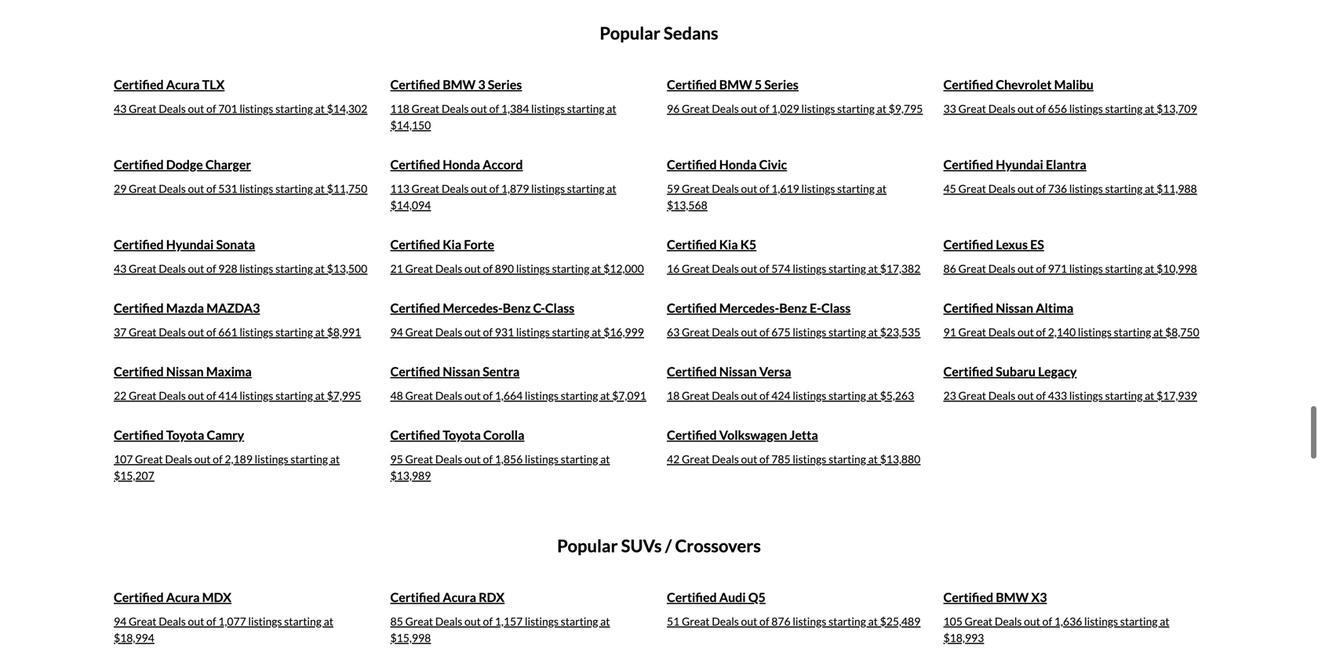 Task type: vqa. For each thing, say whether or not it's contained in the screenshot.
monthly
no



Task type: describe. For each thing, give the bounding box(es) containing it.
great for certified lexus es
[[959, 262, 987, 275]]

certified nissan maxima
[[114, 364, 252, 379]]

$13,709
[[1157, 102, 1198, 115]]

18
[[667, 389, 680, 403]]

at for certified kia forte
[[592, 262, 602, 275]]

$10,998
[[1157, 262, 1198, 275]]

maxima
[[206, 364, 252, 379]]

at for certified honda accord
[[607, 182, 617, 195]]

listings for certified volkswagen jetta
[[793, 453, 827, 466]]

corolla
[[484, 428, 525, 443]]

$14,150
[[391, 118, 431, 132]]

$13,989
[[391, 469, 431, 483]]

certified for certified honda accord
[[391, 157, 440, 172]]

great for certified toyota corolla
[[405, 453, 433, 466]]

of for certified volkswagen jetta
[[760, 453, 770, 466]]

starting for certified honda accord
[[567, 182, 605, 195]]

$23,535
[[880, 326, 921, 339]]

$25,489
[[880, 615, 921, 629]]

certified nissan sentra
[[391, 364, 520, 379]]

out for certified honda accord
[[471, 182, 487, 195]]

listings for certified bmw x3
[[1085, 615, 1119, 629]]

certified kia k5
[[667, 237, 757, 252]]

great for certified volkswagen jetta
[[682, 453, 710, 466]]

out for certified mercedes-benz c-class
[[465, 326, 481, 339]]

95
[[391, 453, 403, 466]]

chevrolet
[[996, 77, 1052, 92]]

starting for certified kia forte
[[552, 262, 590, 275]]

starting for certified acura tlx
[[276, 102, 313, 115]]

bmw for x3
[[996, 590, 1029, 605]]

listings for certified nissan sentra
[[525, 389, 559, 403]]

kia for forte
[[443, 237, 462, 252]]

series for certified bmw 3 series
[[488, 77, 522, 92]]

$8,750
[[1166, 326, 1200, 339]]

22
[[114, 389, 127, 403]]

1,157
[[495, 615, 523, 629]]

certified subaru legacy
[[944, 364, 1077, 379]]

1,636
[[1055, 615, 1083, 629]]

class for e-
[[822, 301, 851, 316]]

of for certified dodge charger
[[206, 182, 216, 195]]

at for certified nissan altima
[[1154, 326, 1164, 339]]

113 great deals out of 1,879 listings starting at $14,094
[[391, 182, 617, 212]]

deals for certified hyundai elantra
[[989, 182, 1016, 195]]

deals for certified nissan versa
[[712, 389, 739, 403]]

of for certified toyota camry
[[213, 453, 223, 466]]

deals for certified toyota corolla
[[435, 453, 463, 466]]

661
[[218, 326, 238, 339]]

volkswagen
[[720, 428, 788, 443]]

starting for certified bmw 3 series
[[567, 102, 605, 115]]

certified mercedes-benz e-class
[[667, 301, 851, 316]]

out for certified toyota camry
[[194, 453, 211, 466]]

certified for certified toyota camry
[[114, 428, 164, 443]]

out for certified nissan versa
[[741, 389, 758, 403]]

1,619
[[772, 182, 800, 195]]

deals for certified kia k5
[[712, 262, 739, 275]]

85 great deals out of 1,157 listings starting at $15,998
[[391, 615, 610, 645]]

$18,993
[[944, 632, 985, 645]]

starting for certified mercedes-benz e-class
[[829, 326, 867, 339]]

$15,998
[[391, 632, 431, 645]]

great for certified audi q5
[[682, 615, 710, 629]]

37
[[114, 326, 127, 339]]

deals for certified volkswagen jetta
[[712, 453, 739, 466]]

certified honda accord
[[391, 157, 523, 172]]

civic
[[760, 157, 787, 172]]

95 great deals out of 1,856 listings starting at $13,989
[[391, 453, 610, 483]]

certified for certified mazda mazda3
[[114, 301, 164, 316]]

deals for certified honda accord
[[442, 182, 469, 195]]

starting for certified bmw 5 series
[[838, 102, 875, 115]]

starting for certified bmw x3
[[1121, 615, 1158, 629]]

113
[[391, 182, 410, 195]]

audi
[[720, 590, 746, 605]]

$13,880
[[880, 453, 921, 466]]

out for certified toyota corolla
[[465, 453, 481, 466]]

camry
[[207, 428, 244, 443]]

deals for certified mercedes-benz c-class
[[435, 326, 463, 339]]

great for certified nissan altima
[[959, 326, 987, 339]]

at for certified kia k5
[[869, 262, 878, 275]]

legacy
[[1039, 364, 1077, 379]]

$7,091
[[612, 389, 647, 403]]

at for certified bmw 5 series
[[877, 102, 887, 115]]

certified acura mdx
[[114, 590, 232, 605]]

16
[[667, 262, 680, 275]]

59
[[667, 182, 680, 195]]

$16,999
[[604, 326, 644, 339]]

nissan for maxima
[[166, 364, 204, 379]]

$14,094
[[391, 198, 431, 212]]

accord
[[483, 157, 523, 172]]

certified hyundai sonata
[[114, 237, 255, 252]]

certified for certified nissan sentra
[[391, 364, 440, 379]]

great for certified kia k5
[[682, 262, 710, 275]]

listings for certified chevrolet malibu
[[1070, 102, 1104, 115]]

$7,995
[[327, 389, 361, 403]]

at for certified acura tlx
[[315, 102, 325, 115]]

48 great deals out of 1,664 listings starting at $7,091
[[391, 389, 647, 403]]

certified bmw x3
[[944, 590, 1048, 605]]

honda for accord
[[443, 157, 480, 172]]

$13,568
[[667, 198, 708, 212]]

$14,302
[[327, 102, 368, 115]]

certified for certified subaru legacy
[[944, 364, 994, 379]]

94 for certified acura mdx
[[114, 615, 127, 629]]

deals for certified nissan altima
[[989, 326, 1016, 339]]

listings for certified toyota camry
[[255, 453, 289, 466]]

great for certified bmw 3 series
[[412, 102, 440, 115]]

59 great deals out of 1,619 listings starting at $13,568
[[667, 182, 887, 212]]

certified for certified acura tlx
[[114, 77, 164, 92]]

deals for certified bmw 5 series
[[712, 102, 739, 115]]

971
[[1049, 262, 1068, 275]]

118 great deals out of 1,384 listings starting at $14,150
[[391, 102, 617, 132]]

toyota for corolla
[[443, 428, 481, 443]]

43 for certified acura tlx
[[114, 102, 127, 115]]

of for certified nissan maxima
[[206, 389, 216, 403]]

listings for certified nissan maxima
[[240, 389, 273, 403]]

deals for certified bmw x3
[[995, 615, 1022, 629]]

deals for certified bmw 3 series
[[442, 102, 469, 115]]

certified audi q5
[[667, 590, 766, 605]]

of for certified bmw x3
[[1043, 615, 1053, 629]]

certified dodge charger
[[114, 157, 251, 172]]

$18,994
[[114, 632, 154, 645]]

16 great deals out of 574 listings starting at $17,382
[[667, 262, 921, 275]]

starting for certified toyota corolla
[[561, 453, 599, 466]]

listings for certified acura rdx
[[525, 615, 559, 629]]

$5,263
[[880, 389, 915, 403]]

of for certified mercedes-benz c-class
[[483, 326, 493, 339]]

105 great deals out of 1,636 listings starting at $18,993
[[944, 615, 1170, 645]]

deals for certified dodge charger
[[159, 182, 186, 195]]

2,140
[[1049, 326, 1076, 339]]

of for certified hyundai sonata
[[206, 262, 216, 275]]

elantra
[[1046, 157, 1087, 172]]

63 great deals out of 675 listings starting at $23,535
[[667, 326, 921, 339]]

great for certified kia forte
[[405, 262, 433, 275]]

benz for c-
[[503, 301, 531, 316]]

benz for e-
[[780, 301, 808, 316]]

starting for certified nissan versa
[[829, 389, 867, 403]]

certified for certified bmw 3 series
[[391, 77, 440, 92]]

acura left rdx
[[443, 590, 476, 605]]

42
[[667, 453, 680, 466]]

certified for certified kia forte
[[391, 237, 440, 252]]

at for certified mercedes-benz e-class
[[869, 326, 878, 339]]

48
[[391, 389, 403, 403]]

736
[[1049, 182, 1068, 195]]

701
[[218, 102, 238, 115]]

certified volkswagen jetta
[[667, 428, 819, 443]]

deals for certified chevrolet malibu
[[989, 102, 1016, 115]]

mazda3
[[207, 301, 260, 316]]

23
[[944, 389, 957, 403]]

great for certified bmw x3
[[965, 615, 993, 629]]

certified acura tlx
[[114, 77, 225, 92]]

21 great deals out of 890 listings starting at $12,000
[[391, 262, 644, 275]]

listings for certified subaru legacy
[[1070, 389, 1104, 403]]

45
[[944, 182, 957, 195]]

out for certified volkswagen jetta
[[741, 453, 758, 466]]

certified kia forte
[[391, 237, 495, 252]]

bmw for 5
[[720, 77, 753, 92]]

29 great deals out of 531 listings starting at $11,750
[[114, 182, 368, 195]]

2,189
[[225, 453, 253, 466]]

great for certified acura rdx
[[405, 615, 433, 629]]

certified hyundai elantra
[[944, 157, 1087, 172]]

at for certified audi q5
[[869, 615, 878, 629]]

great for certified acura mdx
[[129, 615, 157, 629]]

certified for certified lexus es
[[944, 237, 994, 252]]

mazda
[[166, 301, 204, 316]]

1,384
[[502, 102, 529, 115]]

crossovers
[[676, 536, 761, 556]]



Task type: locate. For each thing, give the bounding box(es) containing it.
great for certified chevrolet malibu
[[959, 102, 987, 115]]

listings down malibu
[[1070, 102, 1104, 115]]

q5
[[749, 590, 766, 605]]

of for certified honda accord
[[490, 182, 499, 195]]

out inside 85 great deals out of 1,157 listings starting at $15,998
[[465, 615, 481, 629]]

mercedes- up 675
[[720, 301, 780, 316]]

deals inside 118 great deals out of 1,384 listings starting at $14,150
[[442, 102, 469, 115]]

1 vertical spatial 43
[[114, 262, 127, 275]]

starting right 1,856
[[561, 453, 599, 466]]

starting for certified nissan maxima
[[276, 389, 313, 403]]

great for certified nissan maxima
[[129, 389, 157, 403]]

of inside 94 great deals out of 1,077 listings starting at $18,994
[[206, 615, 216, 629]]

out down certified honda accord
[[471, 182, 487, 195]]

listings right 1,856
[[525, 453, 559, 466]]

deals for certified toyota camry
[[165, 453, 192, 466]]

listings right 928
[[240, 262, 273, 275]]

424
[[772, 389, 791, 403]]

43 great deals out of 701 listings starting at $14,302
[[114, 102, 368, 115]]

of for certified kia forte
[[483, 262, 493, 275]]

great up $13,989
[[405, 453, 433, 466]]

0 vertical spatial popular
[[600, 23, 661, 43]]

sonata
[[216, 237, 255, 252]]

great right 48
[[405, 389, 433, 403]]

jetta
[[790, 428, 819, 443]]

starting right 1,619
[[838, 182, 875, 195]]

listings for certified mercedes-benz c-class
[[516, 326, 550, 339]]

out for certified bmw 3 series
[[471, 102, 487, 115]]

starting inside '59 great deals out of 1,619 listings starting at $13,568'
[[838, 182, 875, 195]]

23 great deals out of 433 listings starting at $17,939
[[944, 389, 1198, 403]]

certified for certified volkswagen jetta
[[667, 428, 717, 443]]

0 horizontal spatial 94
[[114, 615, 127, 629]]

deals down the certified nissan versa
[[712, 389, 739, 403]]

toyota left camry
[[166, 428, 204, 443]]

21
[[391, 262, 403, 275]]

0 horizontal spatial hyundai
[[166, 237, 214, 252]]

63
[[667, 326, 680, 339]]

starting left $11,750
[[276, 182, 313, 195]]

listings for certified mazda mazda3
[[240, 326, 273, 339]]

deals inside 105 great deals out of 1,636 listings starting at $18,993
[[995, 615, 1022, 629]]

certified for certified nissan maxima
[[114, 364, 164, 379]]

2 honda from the left
[[720, 157, 757, 172]]

of for certified audi q5
[[760, 615, 770, 629]]

great inside the 113 great deals out of 1,879 listings starting at $14,094
[[412, 182, 440, 195]]

certified for certified hyundai sonata
[[114, 237, 164, 252]]

deals down certified volkswagen jetta
[[712, 453, 739, 466]]

great inside 107 great deals out of 2,189 listings starting at $15,207
[[135, 453, 163, 466]]

of inside 107 great deals out of 2,189 listings starting at $15,207
[[213, 453, 223, 466]]

deals inside '59 great deals out of 1,619 listings starting at $13,568'
[[712, 182, 739, 195]]

1 43 from the top
[[114, 102, 127, 115]]

42 great deals out of 785 listings starting at $13,880
[[667, 453, 921, 466]]

toyota for camry
[[166, 428, 204, 443]]

890
[[495, 262, 514, 275]]

out for certified audi q5
[[741, 615, 758, 629]]

listings for certified audi q5
[[793, 615, 827, 629]]

1 horizontal spatial hyundai
[[996, 157, 1044, 172]]

starting for certified toyota camry
[[291, 453, 328, 466]]

listings for certified mercedes-benz e-class
[[793, 326, 827, 339]]

listings inside '59 great deals out of 1,619 listings starting at $13,568'
[[802, 182, 836, 195]]

certified lexus es
[[944, 237, 1045, 252]]

suvs
[[621, 536, 662, 556]]

94 up "$18,994"
[[114, 615, 127, 629]]

deals for certified acura rdx
[[435, 615, 463, 629]]

1 mercedes- from the left
[[443, 301, 503, 316]]

out down rdx
[[465, 615, 481, 629]]

listings inside 94 great deals out of 1,077 listings starting at $18,994
[[248, 615, 282, 629]]

certified up 113
[[391, 157, 440, 172]]

$12,000
[[604, 262, 644, 275]]

deals down certified acura mdx
[[159, 615, 186, 629]]

starting left "$25,489"
[[829, 615, 867, 629]]

at inside 95 great deals out of 1,856 listings starting at $13,989
[[601, 453, 610, 466]]

at for certified chevrolet malibu
[[1145, 102, 1155, 115]]

honda left the civic
[[720, 157, 757, 172]]

out for certified kia k5
[[741, 262, 758, 275]]

starting inside 107 great deals out of 2,189 listings starting at $15,207
[[291, 453, 328, 466]]

deals down "certified toyota camry"
[[165, 453, 192, 466]]

2 kia from the left
[[720, 237, 738, 252]]

great right 37
[[129, 326, 157, 339]]

0 vertical spatial hyundai
[[996, 157, 1044, 172]]

22 great deals out of 414 listings starting at $7,995
[[114, 389, 361, 403]]

listings for certified honda civic
[[802, 182, 836, 195]]

great for certified mazda mazda3
[[129, 326, 157, 339]]

great inside 95 great deals out of 1,856 listings starting at $13,989
[[405, 453, 433, 466]]

at inside 85 great deals out of 1,157 listings starting at $15,998
[[601, 615, 610, 629]]

out down the 5
[[741, 102, 758, 115]]

acura for popular suvs / crossovers
[[166, 590, 200, 605]]

great for certified mercedes-benz c-class
[[405, 326, 433, 339]]

certified up the 95
[[391, 428, 440, 443]]

0 horizontal spatial toyota
[[166, 428, 204, 443]]

certified for certified chevrolet malibu
[[944, 77, 994, 92]]

$17,382
[[880, 262, 921, 275]]

out down certified nissan maxima
[[188, 389, 204, 403]]

starting left $14,302
[[276, 102, 313, 115]]

mdx
[[202, 590, 232, 605]]

deals down "mazda"
[[159, 326, 186, 339]]

certified for certified nissan versa
[[667, 364, 717, 379]]

of for certified toyota corolla
[[483, 453, 493, 466]]

certified toyota camry
[[114, 428, 244, 443]]

listings right 1,077
[[248, 615, 282, 629]]

91 great deals out of 2,140 listings starting at $8,750
[[944, 326, 1200, 339]]

nissan for versa
[[720, 364, 757, 379]]

starting inside the 113 great deals out of 1,879 listings starting at $14,094
[[567, 182, 605, 195]]

43 great deals out of 928 listings starting at $13,500
[[114, 262, 368, 275]]

out down the q5
[[741, 615, 758, 629]]

96 great deals out of 1,029 listings starting at $9,795
[[667, 102, 923, 115]]

certified nissan altima
[[944, 301, 1074, 316]]

94 inside 94 great deals out of 1,077 listings starting at $18,994
[[114, 615, 127, 629]]

listings inside 107 great deals out of 2,189 listings starting at $15,207
[[255, 453, 289, 466]]

at for certified bmw 3 series
[[607, 102, 617, 115]]

starting for certified mercedes-benz c-class
[[552, 326, 590, 339]]

great for certified bmw 5 series
[[682, 102, 710, 115]]

starting left $12,000
[[552, 262, 590, 275]]

great inside 85 great deals out of 1,157 listings starting at $15,998
[[405, 615, 433, 629]]

great for certified honda accord
[[412, 182, 440, 195]]

nissan
[[996, 301, 1034, 316], [166, 364, 204, 379], [443, 364, 481, 379], [720, 364, 757, 379]]

great inside 118 great deals out of 1,384 listings starting at $14,150
[[412, 102, 440, 115]]

0 horizontal spatial bmw
[[443, 77, 476, 92]]

3
[[478, 77, 486, 92]]

listings inside 85 great deals out of 1,157 listings starting at $15,998
[[525, 615, 559, 629]]

out for certified chevrolet malibu
[[1018, 102, 1035, 115]]

of left 2,140
[[1037, 326, 1046, 339]]

deals for certified acura mdx
[[159, 615, 186, 629]]

of left 931
[[483, 326, 493, 339]]

great inside '59 great deals out of 1,619 listings starting at $13,568'
[[682, 182, 710, 195]]

1 horizontal spatial bmw
[[720, 77, 753, 92]]

deals down certified chevrolet malibu at the right top
[[989, 102, 1016, 115]]

deals down the "audi"
[[712, 615, 739, 629]]

starting for certified volkswagen jetta
[[829, 453, 867, 466]]

deals inside 85 great deals out of 1,157 listings starting at $15,998
[[435, 615, 463, 629]]

$9,795
[[889, 102, 923, 115]]

deals up the certified nissan versa
[[712, 326, 739, 339]]

33 great deals out of 656 listings starting at $13,709
[[944, 102, 1198, 115]]

bmw left the 5
[[720, 77, 753, 92]]

at for certified acura mdx
[[324, 615, 334, 629]]

94
[[391, 326, 403, 339], [114, 615, 127, 629]]

of left 1,636
[[1043, 615, 1053, 629]]

433
[[1049, 389, 1068, 403]]

94 great deals out of 931 listings starting at $16,999
[[391, 326, 644, 339]]

deals for certified acura tlx
[[159, 102, 186, 115]]

listings for certified nissan versa
[[793, 389, 827, 403]]

85
[[391, 615, 403, 629]]

1 series from the left
[[488, 77, 522, 92]]

deals down certified honda civic
[[712, 182, 739, 195]]

starting right 1,077
[[284, 615, 322, 629]]

0 horizontal spatial benz
[[503, 301, 531, 316]]

414
[[218, 389, 238, 403]]

of left 1,384
[[490, 102, 499, 115]]

2 horizontal spatial bmw
[[996, 590, 1029, 605]]

listings right 2,189
[[255, 453, 289, 466]]

of left 433
[[1037, 389, 1046, 403]]

mercedes- up 931
[[443, 301, 503, 316]]

deals down certified nissan sentra
[[435, 389, 463, 403]]

1 horizontal spatial mercedes-
[[720, 301, 780, 316]]

of left 661
[[206, 326, 216, 339]]

51
[[667, 615, 680, 629]]

subaru
[[996, 364, 1036, 379]]

great right the 23 on the bottom right
[[959, 389, 987, 403]]

at inside 118 great deals out of 1,384 listings starting at $14,150
[[607, 102, 617, 115]]

of
[[206, 102, 216, 115], [490, 102, 499, 115], [760, 102, 770, 115], [1037, 102, 1046, 115], [206, 182, 216, 195], [490, 182, 499, 195], [760, 182, 770, 195], [1037, 182, 1046, 195], [206, 262, 216, 275], [483, 262, 493, 275], [760, 262, 770, 275], [1037, 262, 1046, 275], [206, 326, 216, 339], [483, 326, 493, 339], [760, 326, 770, 339], [1037, 326, 1046, 339], [206, 389, 216, 403], [483, 389, 493, 403], [760, 389, 770, 403], [1037, 389, 1046, 403], [213, 453, 223, 466], [483, 453, 493, 466], [760, 453, 770, 466], [206, 615, 216, 629], [483, 615, 493, 629], [760, 615, 770, 629], [1043, 615, 1053, 629]]

listings inside the 113 great deals out of 1,879 listings starting at $14,094
[[531, 182, 565, 195]]

toyota left corolla
[[443, 428, 481, 443]]

94 right $8,991
[[391, 326, 403, 339]]

of for certified kia k5
[[760, 262, 770, 275]]

1 vertical spatial hyundai
[[166, 237, 214, 252]]

c-
[[533, 301, 545, 316]]

at inside 105 great deals out of 1,636 listings starting at $18,993
[[1160, 615, 1170, 629]]

0 horizontal spatial mercedes-
[[443, 301, 503, 316]]

listings right 876
[[793, 615, 827, 629]]

deals for certified nissan sentra
[[435, 389, 463, 403]]

acura left 'tlx' at the top of the page
[[166, 77, 200, 92]]

popular suvs / crossovers
[[557, 536, 761, 556]]

listings for certified nissan altima
[[1079, 326, 1112, 339]]

1 horizontal spatial benz
[[780, 301, 808, 316]]

e-
[[810, 301, 822, 316]]

out inside 107 great deals out of 2,189 listings starting at $15,207
[[194, 453, 211, 466]]

starting for certified kia k5
[[829, 262, 867, 275]]

0 vertical spatial 43
[[114, 102, 127, 115]]

honda left "accord" at the left top of page
[[443, 157, 480, 172]]

1 class from the left
[[545, 301, 575, 316]]

1,029
[[772, 102, 800, 115]]

great for certified nissan versa
[[682, 389, 710, 403]]

certified
[[114, 77, 164, 92], [391, 77, 440, 92], [667, 77, 717, 92], [944, 77, 994, 92], [114, 157, 164, 172], [391, 157, 440, 172], [667, 157, 717, 172], [944, 157, 994, 172], [114, 237, 164, 252], [391, 237, 440, 252], [667, 237, 717, 252], [944, 237, 994, 252], [114, 301, 164, 316], [391, 301, 440, 316], [667, 301, 717, 316], [944, 301, 994, 316], [114, 364, 164, 379], [391, 364, 440, 379], [667, 364, 717, 379], [944, 364, 994, 379], [114, 428, 164, 443], [391, 428, 440, 443], [667, 428, 717, 443], [114, 590, 164, 605], [391, 590, 440, 605], [667, 590, 717, 605], [944, 590, 994, 605]]

of left 1,856
[[483, 453, 493, 466]]

of left 1,029
[[760, 102, 770, 115]]

$13,500
[[327, 262, 368, 275]]

listings
[[240, 102, 273, 115], [531, 102, 565, 115], [802, 102, 836, 115], [1070, 102, 1104, 115], [240, 182, 273, 195], [531, 182, 565, 195], [802, 182, 836, 195], [1070, 182, 1104, 195], [240, 262, 273, 275], [516, 262, 550, 275], [793, 262, 827, 275], [1070, 262, 1104, 275], [240, 326, 273, 339], [516, 326, 550, 339], [793, 326, 827, 339], [1079, 326, 1112, 339], [240, 389, 273, 403], [525, 389, 559, 403], [793, 389, 827, 403], [1070, 389, 1104, 403], [255, 453, 289, 466], [525, 453, 559, 466], [793, 453, 827, 466], [248, 615, 282, 629], [525, 615, 559, 629], [793, 615, 827, 629], [1085, 615, 1119, 629]]

certified for certified nissan altima
[[944, 301, 994, 316]]

out down the chevrolet
[[1018, 102, 1035, 115]]

listings inside 105 great deals out of 1,636 listings starting at $18,993
[[1085, 615, 1119, 629]]

great right 63
[[682, 326, 710, 339]]

certified for certified acura rdx
[[391, 590, 440, 605]]

benz left c-
[[503, 301, 531, 316]]

1 vertical spatial 94
[[114, 615, 127, 629]]

1 honda from the left
[[443, 157, 480, 172]]

k5
[[741, 237, 757, 252]]

1 horizontal spatial toyota
[[443, 428, 481, 443]]

1 horizontal spatial honda
[[720, 157, 757, 172]]

certified up "$18,994"
[[114, 590, 164, 605]]

es
[[1031, 237, 1045, 252]]

656
[[1049, 102, 1068, 115]]

2 toyota from the left
[[443, 428, 481, 443]]

deals
[[159, 102, 186, 115], [442, 102, 469, 115], [712, 102, 739, 115], [989, 102, 1016, 115], [159, 182, 186, 195], [442, 182, 469, 195], [712, 182, 739, 195], [989, 182, 1016, 195], [159, 262, 186, 275], [435, 262, 463, 275], [712, 262, 739, 275], [989, 262, 1016, 275], [159, 326, 186, 339], [435, 326, 463, 339], [712, 326, 739, 339], [989, 326, 1016, 339], [159, 389, 186, 403], [435, 389, 463, 403], [712, 389, 739, 403], [989, 389, 1016, 403], [165, 453, 192, 466], [435, 453, 463, 466], [712, 453, 739, 466], [159, 615, 186, 629], [435, 615, 463, 629], [712, 615, 739, 629], [995, 615, 1022, 629]]

of left 1,077
[[206, 615, 216, 629]]

0 horizontal spatial honda
[[443, 157, 480, 172]]

1 benz from the left
[[503, 301, 531, 316]]

deals down certified kia k5
[[712, 262, 739, 275]]

0 horizontal spatial class
[[545, 301, 575, 316]]

2 class from the left
[[822, 301, 851, 316]]

starting inside 105 great deals out of 1,636 listings starting at $18,993
[[1121, 615, 1158, 629]]

1 horizontal spatial series
[[765, 77, 799, 92]]

forte
[[464, 237, 495, 252]]

$15,207
[[114, 469, 154, 483]]

listings right 1,157
[[525, 615, 559, 629]]

of for certified mazda mazda3
[[206, 326, 216, 339]]

out for certified bmw x3
[[1025, 615, 1041, 629]]

listings for certified hyundai sonata
[[240, 262, 273, 275]]

43 for certified hyundai sonata
[[114, 262, 127, 275]]

of inside the 113 great deals out of 1,879 listings starting at $14,094
[[490, 182, 499, 195]]

of inside '59 great deals out of 1,619 listings starting at $13,568'
[[760, 182, 770, 195]]

starting left the $13,500
[[276, 262, 313, 275]]

37 great deals out of 661 listings starting at $8,991
[[114, 326, 361, 339]]

out down camry
[[194, 453, 211, 466]]

certified nissan versa
[[667, 364, 792, 379]]

listings for certified dodge charger
[[240, 182, 273, 195]]

out down volkswagen
[[741, 453, 758, 466]]

great up "$15,998"
[[405, 615, 433, 629]]

certified up 18
[[667, 364, 717, 379]]

series
[[488, 77, 522, 92], [765, 77, 799, 92]]

/
[[666, 536, 672, 556]]

of inside 95 great deals out of 1,856 listings starting at $13,989
[[483, 453, 493, 466]]

deals inside 95 great deals out of 1,856 listings starting at $13,989
[[435, 453, 463, 466]]

certified left 'tlx' at the top of the page
[[114, 77, 164, 92]]

starting for certified audi q5
[[829, 615, 867, 629]]

out inside '59 great deals out of 1,619 listings starting at $13,568'
[[741, 182, 758, 195]]

rdx
[[479, 590, 505, 605]]

deals up certified nissan sentra
[[435, 326, 463, 339]]

great for certified honda civic
[[682, 182, 710, 195]]

0 vertical spatial 94
[[391, 326, 403, 339]]

listings for certified acura mdx
[[248, 615, 282, 629]]

out down certified hyundai sonata
[[188, 262, 204, 275]]

listings right 701
[[240, 102, 273, 115]]

deals down 'certified toyota corolla'
[[435, 453, 463, 466]]

great right 45
[[959, 182, 987, 195]]

1 toyota from the left
[[166, 428, 204, 443]]

1 horizontal spatial kia
[[720, 237, 738, 252]]

of left 971
[[1037, 262, 1046, 275]]

of inside 118 great deals out of 1,384 listings starting at $14,150
[[490, 102, 499, 115]]

certified honda civic
[[667, 157, 787, 172]]

deals down certified bmw 5 series
[[712, 102, 739, 115]]

starting right 1,879
[[567, 182, 605, 195]]

listings right 1,664
[[525, 389, 559, 403]]

out down x3
[[1025, 615, 1041, 629]]

1 vertical spatial popular
[[557, 536, 618, 556]]

certified up 63
[[667, 301, 717, 316]]

0 horizontal spatial kia
[[443, 237, 462, 252]]

starting inside 94 great deals out of 1,077 listings starting at $18,994
[[284, 615, 322, 629]]

certified acura rdx
[[391, 590, 505, 605]]

43 down the certified acura tlx
[[114, 102, 127, 115]]

29
[[114, 182, 127, 195]]

of left 876
[[760, 615, 770, 629]]

popular
[[600, 23, 661, 43], [557, 536, 618, 556]]

574
[[772, 262, 791, 275]]

versa
[[760, 364, 792, 379]]

0 horizontal spatial series
[[488, 77, 522, 92]]

at for certified lexus es
[[1145, 262, 1155, 275]]

out inside 94 great deals out of 1,077 listings starting at $18,994
[[188, 615, 204, 629]]

listings right 736
[[1070, 182, 1104, 195]]

at for certified mercedes-benz c-class
[[592, 326, 602, 339]]

at inside 94 great deals out of 1,077 listings starting at $18,994
[[324, 615, 334, 629]]

certified up 16
[[667, 237, 717, 252]]

certified for certified bmw 5 series
[[667, 77, 717, 92]]

out inside the 113 great deals out of 1,879 listings starting at $14,094
[[471, 182, 487, 195]]

starting inside 118 great deals out of 1,384 listings starting at $14,150
[[567, 102, 605, 115]]

out down the certified nissan versa
[[741, 389, 758, 403]]

great right 91
[[959, 326, 987, 339]]

of for certified bmw 5 series
[[760, 102, 770, 115]]

86
[[944, 262, 957, 275]]

acura
[[166, 77, 200, 92], [166, 590, 200, 605], [443, 590, 476, 605]]

out for certified nissan altima
[[1018, 326, 1035, 339]]

of inside 85 great deals out of 1,157 listings starting at $15,998
[[483, 615, 493, 629]]

out down forte
[[465, 262, 481, 275]]

great inside 105 great deals out of 1,636 listings starting at $18,993
[[965, 615, 993, 629]]

at inside the 113 great deals out of 1,879 listings starting at $14,094
[[607, 182, 617, 195]]

33
[[944, 102, 957, 115]]

of for certified honda civic
[[760, 182, 770, 195]]

out for certified nissan maxima
[[188, 389, 204, 403]]

out for certified hyundai sonata
[[188, 262, 204, 275]]

2 benz from the left
[[780, 301, 808, 316]]

deals inside 94 great deals out of 1,077 listings starting at $18,994
[[159, 615, 186, 629]]

1 horizontal spatial class
[[822, 301, 851, 316]]

listings right 531
[[240, 182, 273, 195]]

of inside 105 great deals out of 1,636 listings starting at $18,993
[[1043, 615, 1053, 629]]

popular for popular sedans
[[600, 23, 661, 43]]

out inside 105 great deals out of 1,636 listings starting at $18,993
[[1025, 615, 1041, 629]]

listings right 1,636
[[1085, 615, 1119, 629]]

deals for certified kia forte
[[435, 262, 463, 275]]

great inside 94 great deals out of 1,077 listings starting at $18,994
[[129, 615, 157, 629]]

2 mercedes- from the left
[[720, 301, 780, 316]]

listings inside 95 great deals out of 1,856 listings starting at $13,989
[[525, 453, 559, 466]]

lexus
[[996, 237, 1028, 252]]

out for certified lexus es
[[1018, 262, 1035, 275]]

out inside 118 great deals out of 1,384 listings starting at $14,150
[[471, 102, 487, 115]]

certified up 118
[[391, 77, 440, 92]]

starting for certified chevrolet malibu
[[1106, 102, 1143, 115]]

at inside '59 great deals out of 1,619 listings starting at $13,568'
[[877, 182, 887, 195]]

deals inside 107 great deals out of 2,189 listings starting at $15,207
[[165, 453, 192, 466]]

great right 16
[[682, 262, 710, 275]]

starting for certified acura mdx
[[284, 615, 322, 629]]

great right 29 at left
[[129, 182, 157, 195]]

listings right 661
[[240, 326, 273, 339]]

deals for certified mazda mazda3
[[159, 326, 186, 339]]

43
[[114, 102, 127, 115], [114, 262, 127, 275]]

96
[[667, 102, 680, 115]]

great right 96
[[682, 102, 710, 115]]

at for certified nissan sentra
[[601, 389, 610, 403]]

starting inside 95 great deals out of 1,856 listings starting at $13,989
[[561, 453, 599, 466]]

1 horizontal spatial 94
[[391, 326, 403, 339]]

malibu
[[1055, 77, 1094, 92]]

certified for certified toyota corolla
[[391, 428, 440, 443]]

at for certified honda civic
[[877, 182, 887, 195]]

mercedes-
[[443, 301, 503, 316], [720, 301, 780, 316]]

starting left $7,995 at bottom
[[276, 389, 313, 403]]

listings for certified kia k5
[[793, 262, 827, 275]]

at inside 107 great deals out of 2,189 listings starting at $15,207
[[330, 453, 340, 466]]

at for certified acura rdx
[[601, 615, 610, 629]]

starting inside 85 great deals out of 1,157 listings starting at $15,998
[[561, 615, 599, 629]]

listings inside 118 great deals out of 1,384 listings starting at $14,150
[[531, 102, 565, 115]]

certified up 45
[[944, 157, 994, 172]]

great for certified subaru legacy
[[959, 389, 987, 403]]

2 43 from the top
[[114, 262, 127, 275]]

out down "certified mazda mazda3"
[[188, 326, 204, 339]]

certified up the 23 on the bottom right
[[944, 364, 994, 379]]

1 kia from the left
[[443, 237, 462, 252]]

at for certified mazda mazda3
[[315, 326, 325, 339]]

certified down "21"
[[391, 301, 440, 316]]

531
[[218, 182, 238, 195]]

out inside 95 great deals out of 1,856 listings starting at $13,989
[[465, 453, 481, 466]]

of left 1,664
[[483, 389, 493, 403]]

certified mazda mazda3
[[114, 301, 260, 316]]

certified up 107
[[114, 428, 164, 443]]

nissan left sentra
[[443, 364, 481, 379]]

sedans
[[664, 23, 719, 43]]

1,856
[[495, 453, 523, 466]]

nissan left the "maxima"
[[166, 364, 204, 379]]

deals inside the 113 great deals out of 1,879 listings starting at $14,094
[[442, 182, 469, 195]]

45 great deals out of 736 listings starting at $11,988
[[944, 182, 1198, 195]]

2 series from the left
[[765, 77, 799, 92]]

starting left $5,263
[[829, 389, 867, 403]]



